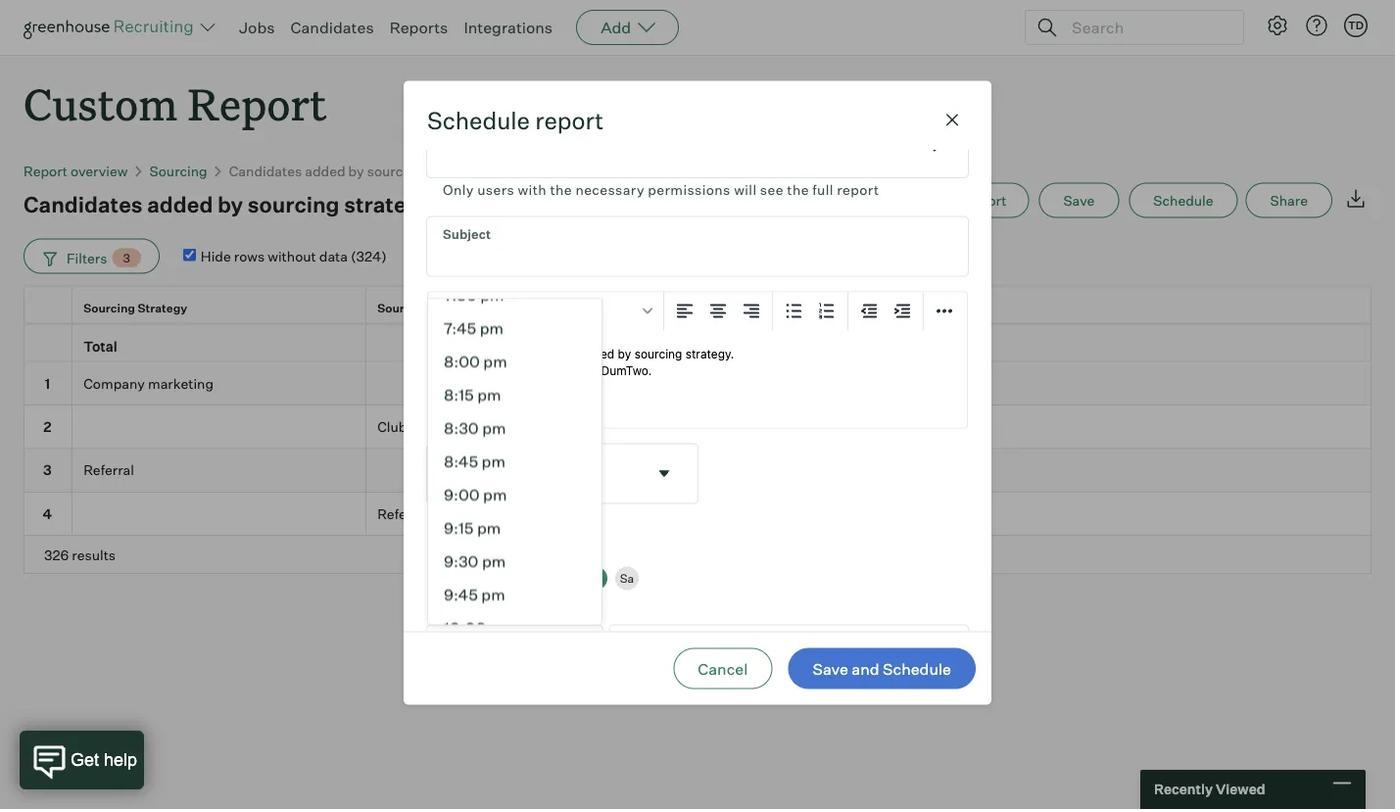 Task type: vqa. For each thing, say whether or not it's contained in the screenshot.
5th row from the top
yes



Task type: locate. For each thing, give the bounding box(es) containing it.
1 vertical spatial schedule
[[1154, 192, 1214, 209]]

None text field
[[427, 217, 968, 275]]

8:15 pm
[[444, 386, 501, 405]]

1 horizontal spatial sourcing
[[150, 162, 207, 180]]

sourcing
[[150, 162, 207, 180], [84, 301, 135, 315]]

1 row from the top
[[24, 286, 1372, 329]]

1 vertical spatial save
[[813, 659, 849, 679]]

and
[[852, 659, 880, 679]]

1 horizontal spatial by
[[349, 162, 364, 180]]

pm right 8:15
[[477, 386, 501, 405]]

permissions
[[648, 181, 731, 198]]

candidates left added
[[525, 301, 590, 315]]

10:00
[[444, 619, 486, 639]]

Only users with the necessary permissions will see the full report field
[[427, 118, 968, 201]]

pm inside "option"
[[482, 586, 505, 605]]

5 row from the top
[[24, 493, 1372, 536]]

0 vertical spatial report
[[188, 74, 327, 132]]

2 toolbar from the left
[[665, 292, 773, 330]]

candidates inside row
[[525, 301, 590, 315]]

toggle flyout image
[[655, 464, 674, 483]]

0 vertical spatial sourcing
[[150, 162, 207, 180]]

None field
[[427, 444, 698, 503], [427, 625, 602, 684], [610, 625, 968, 684], [427, 625, 602, 684], [610, 625, 968, 684]]

pm right 9:00
[[483, 486, 507, 505]]

1 vertical spatial referral
[[378, 505, 428, 522]]

1 vertical spatial report
[[24, 162, 68, 180]]

filter image
[[40, 250, 57, 266]]

strategy up the only
[[426, 162, 480, 180]]

the right 'with'
[[550, 181, 572, 198]]

2 cell
[[24, 406, 73, 449]]

referral right 3 cell
[[84, 462, 134, 479]]

row group
[[24, 362, 1372, 536]]

8:00
[[444, 352, 480, 372]]

integrations
[[464, 18, 553, 37]]

1 horizontal spatial the
[[787, 181, 809, 198]]

day(s)
[[448, 541, 489, 556]]

sourcing up (324)
[[367, 162, 423, 180]]

0 horizontal spatial sourcing
[[84, 301, 135, 315]]

blasts
[[410, 418, 450, 435]]

1 vertical spatial 3
[[43, 462, 52, 479]]

configure image
[[1266, 14, 1290, 37]]

7:45 pm
[[444, 319, 504, 339]]

candidates added by sourcing strategy
[[229, 162, 480, 180], [24, 191, 432, 218]]

1 horizontal spatial 3
[[123, 251, 130, 265]]

report right full
[[837, 181, 880, 198]]

8:15
[[444, 386, 474, 405]]

9:45
[[444, 586, 478, 605]]

1 vertical spatial sourcing
[[84, 301, 135, 315]]

8:45
[[444, 452, 478, 472]]

sourcing for sourcing strategy
[[84, 301, 135, 315]]

toolbar
[[428, 292, 665, 330], [665, 292, 773, 330], [773, 292, 849, 330], [849, 292, 924, 330]]

referral
[[84, 462, 134, 479], [378, 505, 428, 522]]

4 cell
[[24, 493, 73, 536]]

0 horizontal spatial report
[[24, 162, 68, 180]]

hide rows without data (324)
[[201, 248, 387, 265]]

share
[[1271, 192, 1308, 209]]

sourcing
[[367, 162, 423, 180], [248, 191, 340, 218]]

8:30 pm option
[[428, 412, 602, 446]]

2 row from the top
[[24, 362, 1372, 406]]

9:30
[[444, 552, 479, 572]]

0 vertical spatial schedule
[[427, 105, 530, 135]]

3 toolbar from the left
[[773, 292, 849, 330]]

report for edit report
[[963, 192, 1007, 209]]

report down jobs
[[188, 74, 327, 132]]

3 inside cell
[[43, 462, 52, 479]]

schedule for schedule report
[[427, 105, 530, 135]]

report
[[535, 105, 604, 135], [837, 181, 880, 198]]

1 horizontal spatial report
[[837, 181, 880, 198]]

pm up day(s)
[[477, 519, 501, 539]]

7:30 pm option
[[428, 279, 602, 312]]

10:00 pm
[[444, 619, 514, 639]]

pm for 9:00 pm
[[483, 486, 507, 505]]

the left full
[[787, 181, 809, 198]]

by up (324)
[[349, 162, 364, 180]]

0 vertical spatial 3
[[123, 251, 130, 265]]

7:45 pm option
[[428, 312, 602, 346]]

by
[[349, 162, 364, 180], [218, 191, 243, 218]]

by up hide
[[218, 191, 243, 218]]

(uni)
[[453, 418, 485, 435]]

club
[[378, 418, 407, 435]]

0 horizontal spatial 3
[[43, 462, 52, 479]]

9:15
[[444, 519, 474, 539]]

0 vertical spatial by
[[349, 162, 364, 180]]

report right edit
[[963, 192, 1007, 209]]

pm right "8:00"
[[483, 352, 507, 372]]

pm down t
[[482, 586, 505, 605]]

pm right the m
[[482, 552, 506, 572]]

0 horizontal spatial sourcing
[[248, 191, 340, 218]]

1 horizontal spatial save
[[1064, 192, 1095, 209]]

0 vertical spatial sourcing
[[367, 162, 423, 180]]

save and schedule
[[813, 659, 952, 679]]

report up 'with'
[[535, 105, 604, 135]]

club blasts (uni)
[[378, 418, 485, 435]]

overview
[[71, 162, 128, 180]]

candidates right jobs link
[[291, 18, 374, 37]]

1 toolbar from the left
[[428, 292, 665, 330]]

add button
[[576, 10, 679, 45]]

share button
[[1246, 183, 1333, 218]]

0 horizontal spatial report
[[535, 105, 604, 135]]

candidates added by sourcing strategy up hide
[[24, 191, 432, 218]]

table
[[24, 286, 1372, 575]]

pm for 8:15 pm
[[477, 386, 501, 405]]

added down sourcing link
[[147, 191, 213, 218]]

0 horizontal spatial schedule
[[427, 105, 530, 135]]

pm for 10:00 pm
[[490, 619, 514, 639]]

row
[[24, 286, 1372, 329], [24, 362, 1372, 406], [24, 406, 1372, 449], [24, 449, 1372, 493], [24, 493, 1372, 536]]

3
[[123, 251, 130, 265], [43, 462, 52, 479]]

pm right 8:30
[[482, 419, 506, 439]]

1 column header from the left
[[24, 325, 73, 361]]

row containing 2
[[24, 406, 1372, 449]]

report left overview
[[24, 162, 68, 180]]

1 vertical spatial strategy
[[344, 191, 432, 218]]

added up data
[[305, 162, 346, 180]]

row containing 3
[[24, 449, 1372, 493]]

group
[[428, 292, 967, 330]]

0 horizontal spatial by
[[218, 191, 243, 218]]

1 horizontal spatial schedule
[[883, 659, 952, 679]]

1 horizontal spatial sourcing
[[367, 162, 423, 180]]

reports
[[390, 18, 448, 37]]

list box
[[427, 279, 603, 646]]

jobs link
[[239, 18, 275, 37]]

2 the from the left
[[787, 181, 809, 198]]

3 down the 2 cell
[[43, 462, 52, 479]]

326
[[44, 547, 69, 564]]

edit
[[934, 192, 960, 209]]

pm right 7:30
[[481, 286, 504, 305]]

candidates added by sourcing strategy up (324)
[[229, 162, 480, 180]]

candidates added
[[525, 301, 630, 315]]

the
[[550, 181, 572, 198], [787, 181, 809, 198]]

pm
[[481, 286, 504, 305], [480, 319, 504, 339], [483, 352, 507, 372], [477, 386, 501, 405], [482, 419, 506, 439], [482, 452, 506, 472], [483, 486, 507, 505], [477, 519, 501, 539], [482, 552, 506, 572], [482, 586, 505, 605], [490, 619, 514, 639]]

name
[[420, 301, 454, 315]]

1 horizontal spatial added
[[305, 162, 346, 180]]

sourcing strategy
[[84, 301, 187, 315]]

viewed
[[1216, 781, 1266, 798]]

9:00
[[444, 486, 480, 505]]

8:00 pm
[[444, 352, 507, 372]]

2 horizontal spatial schedule
[[1154, 192, 1214, 209]]

recently
[[1155, 781, 1213, 798]]

3 right filters
[[123, 251, 130, 265]]

filters
[[67, 249, 107, 266]]

hide
[[201, 248, 231, 265]]

pm for 7:45 pm
[[480, 319, 504, 339]]

1 horizontal spatial report
[[188, 74, 327, 132]]

pm down the 9:45 pm "option"
[[490, 619, 514, 639]]

reports link
[[390, 18, 448, 37]]

row containing sourcing strategy
[[24, 286, 1372, 329]]

pm inside 'option'
[[477, 519, 501, 539]]

sourcing up hide rows without data (324)
[[248, 191, 340, 218]]

pm right 7:45
[[480, 319, 504, 339]]

strategy down candidates added by sourcing strategy link
[[344, 191, 432, 218]]

1 vertical spatial by
[[218, 191, 243, 218]]

full
[[813, 181, 834, 198]]

9:30 pm
[[444, 552, 506, 572]]

table containing total
[[24, 286, 1372, 575]]

0 horizontal spatial save
[[813, 659, 849, 679]]

save for save
[[1064, 192, 1095, 209]]

close modal icon image
[[941, 108, 964, 132]]

save button
[[1039, 183, 1120, 218]]

9:45 pm
[[444, 586, 505, 605]]

8:45 pm
[[444, 452, 506, 472]]

column header
[[24, 325, 73, 361], [367, 325, 514, 361], [514, 325, 1371, 361]]

2 horizontal spatial report
[[963, 192, 1007, 209]]

cell
[[367, 362, 514, 406], [514, 362, 1372, 406], [73, 406, 367, 449], [514, 406, 1372, 449], [367, 449, 514, 493], [514, 449, 1372, 493], [73, 493, 367, 536], [514, 493, 1372, 536]]

8:15 pm option
[[428, 379, 602, 412]]

schedule button
[[1129, 183, 1238, 218]]

0 vertical spatial added
[[305, 162, 346, 180]]

9:00 pm
[[444, 486, 507, 505]]

326 results
[[44, 547, 116, 564]]

pm right 8:45
[[482, 452, 506, 472]]

sourcing down "custom report"
[[150, 162, 207, 180]]

0 vertical spatial referral
[[84, 462, 134, 479]]

save
[[1064, 192, 1095, 209], [813, 659, 849, 679]]

0 horizontal spatial the
[[550, 181, 572, 198]]

referral up on
[[378, 505, 428, 522]]

only
[[443, 181, 474, 198]]

2 vertical spatial report
[[963, 192, 1007, 209]]

added
[[305, 162, 346, 180], [147, 191, 213, 218]]

3 row from the top
[[24, 406, 1372, 449]]

cancel button
[[674, 648, 773, 689]]

(324)
[[351, 248, 387, 265]]

1 vertical spatial report
[[837, 181, 880, 198]]

cancel
[[698, 659, 748, 679]]

4 row from the top
[[24, 449, 1372, 493]]

1 vertical spatial added
[[147, 191, 213, 218]]

save and schedule this report to revisit it! element
[[1039, 183, 1129, 218]]

strategy
[[426, 162, 480, 180], [344, 191, 432, 218]]

0 vertical spatial save
[[1064, 192, 1095, 209]]

candidates down report overview link
[[24, 191, 143, 218]]

report
[[188, 74, 327, 132], [24, 162, 68, 180], [963, 192, 1007, 209]]

sourcing up the total
[[84, 301, 135, 315]]



Task type: describe. For each thing, give the bounding box(es) containing it.
marketing
[[148, 375, 214, 392]]

users
[[477, 181, 515, 198]]

pm for 9:30 pm
[[482, 552, 506, 572]]

4 toolbar from the left
[[849, 292, 924, 330]]

added
[[592, 301, 630, 315]]

toggle flyout image
[[925, 138, 945, 157]]

0 horizontal spatial added
[[147, 191, 213, 218]]

s
[[435, 571, 443, 586]]

schedule for schedule
[[1154, 192, 1214, 209]]

add
[[601, 18, 631, 37]]

0 vertical spatial report
[[535, 105, 604, 135]]

4
[[43, 505, 52, 522]]

total
[[84, 338, 117, 355]]

9:15 pm option
[[428, 512, 602, 546]]

pm for 9:15 pm
[[477, 519, 501, 539]]

8:30
[[444, 419, 479, 439]]

rows
[[234, 248, 265, 265]]

edit report link
[[911, 183, 1030, 218]]

row group containing 1
[[24, 362, 1372, 536]]

list box containing 7:30 pm
[[427, 279, 603, 646]]

row containing 1
[[24, 362, 1372, 406]]

source name
[[378, 301, 454, 315]]

pm for 8:45 pm
[[482, 452, 506, 472]]

pm for 8:30 pm
[[482, 419, 506, 439]]

candidates link
[[291, 18, 374, 37]]

2 column header from the left
[[367, 325, 514, 361]]

recently viewed
[[1155, 781, 1266, 798]]

candidates up rows
[[229, 162, 302, 180]]

10:00 pm option
[[428, 612, 602, 646]]

9:30 pm option
[[428, 546, 602, 579]]

integrations link
[[464, 18, 553, 37]]

total row
[[24, 324, 1372, 362]]

m
[[465, 571, 476, 586]]

td button
[[1341, 10, 1372, 41]]

0 horizontal spatial referral
[[84, 462, 134, 479]]

results
[[72, 547, 116, 564]]

none field toggle flyout
[[427, 444, 698, 503]]

report overview link
[[24, 162, 128, 180]]

8:00 pm option
[[428, 346, 602, 379]]

f
[[592, 571, 600, 586]]

pm for 9:45 pm
[[482, 586, 505, 605]]

report inside field
[[837, 181, 880, 198]]

sourcing for sourcing
[[150, 162, 207, 180]]

custom
[[24, 74, 178, 132]]

1 vertical spatial candidates added by sourcing strategy
[[24, 191, 432, 218]]

8:45 pm option
[[428, 446, 602, 479]]

t
[[498, 571, 506, 586]]

save and schedule button
[[788, 648, 976, 689]]

on
[[427, 541, 445, 556]]

9:00 pm option
[[428, 479, 602, 512]]

7:30 pm
[[444, 286, 504, 305]]

schedule report
[[427, 105, 604, 135]]

edit report
[[934, 192, 1007, 209]]

save for save and schedule
[[813, 659, 849, 679]]

1 cell
[[24, 362, 73, 406]]

sourcing link
[[150, 162, 207, 180]]

company marketing
[[84, 375, 214, 392]]

2 vertical spatial schedule
[[883, 659, 952, 679]]

on day(s)
[[427, 541, 489, 556]]

greenhouse recruiting image
[[24, 16, 200, 39]]

1 the from the left
[[550, 181, 572, 198]]

pm for 8:00 pm
[[483, 352, 507, 372]]

0 vertical spatial strategy
[[426, 162, 480, 180]]

only users with the necessary permissions will see the full report
[[443, 181, 880, 198]]

7:30
[[444, 286, 477, 305]]

Hide rows without data (324) checkbox
[[183, 249, 196, 261]]

with
[[518, 181, 547, 198]]

custom report
[[24, 74, 327, 132]]

td button
[[1345, 14, 1368, 37]]

see
[[760, 181, 784, 198]]

source
[[378, 301, 418, 315]]

row containing 4
[[24, 493, 1372, 536]]

9:15 pm
[[444, 519, 501, 539]]

company
[[84, 375, 145, 392]]

3 column header from the left
[[514, 325, 1371, 361]]

Search text field
[[1067, 13, 1226, 42]]

3 cell
[[24, 449, 73, 493]]

1 horizontal spatial referral
[[378, 505, 428, 522]]

7:45
[[444, 319, 477, 339]]

9:45 pm option
[[428, 579, 602, 612]]

total column header
[[73, 325, 367, 361]]

will
[[734, 181, 757, 198]]

candidates added by sourcing strategy link
[[229, 162, 480, 180]]

necessary
[[576, 181, 645, 198]]

pm for 7:30 pm
[[481, 286, 504, 305]]

td
[[1349, 19, 1364, 32]]

without
[[268, 248, 316, 265]]

sa
[[620, 571, 634, 586]]

jobs
[[239, 18, 275, 37]]

1 vertical spatial sourcing
[[248, 191, 340, 218]]

1
[[45, 375, 50, 392]]

0 vertical spatial candidates added by sourcing strategy
[[229, 162, 480, 180]]

2
[[43, 418, 52, 435]]

report overview
[[24, 162, 128, 180]]

8:30 pm
[[444, 419, 506, 439]]

report for custom report
[[188, 74, 327, 132]]

download image
[[1345, 187, 1368, 210]]

data
[[319, 248, 348, 265]]

strategy
[[138, 301, 187, 315]]



